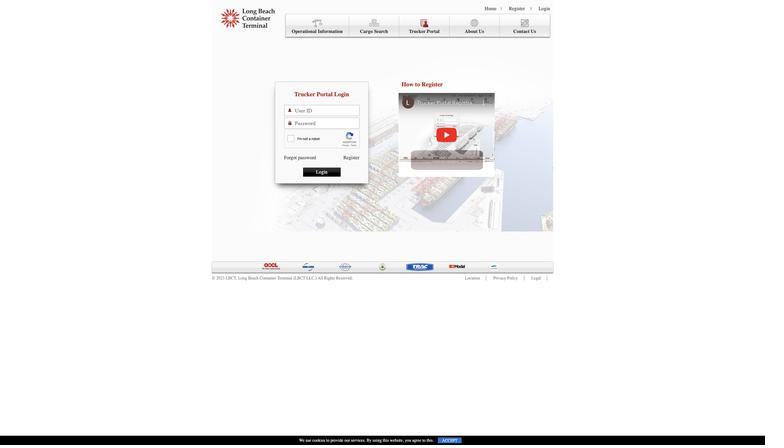 Task type: vqa. For each thing, say whether or not it's contained in the screenshot.
User ID text field
yes



Task type: describe. For each thing, give the bounding box(es) containing it.
1 vertical spatial login
[[334, 91, 349, 98]]

long
[[238, 276, 247, 281]]

trucker portal
[[409, 29, 440, 34]]

accept
[[442, 439, 458, 443]]

portal for trucker portal login
[[317, 91, 333, 98]]

forgot password link
[[284, 155, 316, 161]]

we use cookies to provide our services. by using this website, you agree to this.
[[299, 438, 434, 443]]

lbct,
[[226, 276, 237, 281]]

cargo search link
[[349, 16, 399, 37]]

legal
[[531, 276, 541, 281]]

search
[[374, 29, 388, 34]]

contact us
[[513, 29, 536, 34]]

contact
[[513, 29, 530, 34]]

1 | from the left
[[501, 6, 502, 11]]

rights
[[324, 276, 335, 281]]

contact us link
[[500, 16, 550, 37]]

this
[[383, 438, 389, 443]]

by
[[367, 438, 372, 443]]

how to register
[[402, 81, 443, 88]]

accept button
[[438, 438, 462, 444]]

privacy policy
[[493, 276, 518, 281]]

portal for trucker portal
[[427, 29, 440, 34]]

beach
[[248, 276, 259, 281]]

about us
[[465, 29, 484, 34]]

0 horizontal spatial to
[[326, 438, 330, 443]]

policy
[[507, 276, 518, 281]]

we
[[299, 438, 305, 443]]

operational information link
[[286, 16, 349, 37]]

trucker portal link
[[399, 16, 450, 37]]

privacy policy link
[[493, 276, 518, 281]]

terminal
[[277, 276, 292, 281]]

home link
[[485, 6, 496, 11]]

trucker for trucker portal login
[[294, 91, 315, 98]]

1 horizontal spatial register link
[[509, 6, 525, 11]]

©
[[212, 276, 215, 281]]

cargo
[[360, 29, 373, 34]]

privacy
[[493, 276, 506, 281]]

1 vertical spatial register link
[[343, 155, 359, 161]]



Task type: locate. For each thing, give the bounding box(es) containing it.
cookies
[[312, 438, 325, 443]]

2 vertical spatial login
[[316, 170, 328, 175]]

0 horizontal spatial register link
[[343, 155, 359, 161]]

forgot
[[284, 155, 297, 161]]

1 vertical spatial portal
[[317, 91, 333, 98]]

register for bottom register link
[[343, 155, 359, 161]]

2023
[[216, 276, 225, 281]]

1 horizontal spatial register
[[422, 81, 443, 88]]

| right home link
[[501, 6, 502, 11]]

© 2023 lbct, long beach container terminal (lbct llc.) all rights reserved.
[[212, 276, 353, 281]]

legal link
[[531, 276, 541, 281]]

login up contact us link
[[539, 6, 550, 11]]

using
[[373, 438, 382, 443]]

register
[[509, 6, 525, 11], [422, 81, 443, 88], [343, 155, 359, 161]]

2 | from the left
[[531, 6, 532, 11]]

0 horizontal spatial login
[[316, 170, 328, 175]]

0 vertical spatial trucker
[[409, 29, 426, 34]]

login for login link
[[539, 6, 550, 11]]

login link
[[539, 6, 550, 11]]

operational
[[292, 29, 317, 34]]

operational information
[[292, 29, 343, 34]]

menu bar
[[285, 14, 550, 37]]

0 vertical spatial register
[[509, 6, 525, 11]]

to
[[415, 81, 420, 88], [326, 438, 330, 443], [422, 438, 426, 443]]

1 horizontal spatial us
[[531, 29, 536, 34]]

location
[[465, 276, 480, 281]]

1 vertical spatial register
[[422, 81, 443, 88]]

trucker for trucker portal
[[409, 29, 426, 34]]

forgot password
[[284, 155, 316, 161]]

login
[[539, 6, 550, 11], [334, 91, 349, 98], [316, 170, 328, 175]]

menu bar containing operational information
[[285, 14, 550, 37]]

services.
[[351, 438, 366, 443]]

0 horizontal spatial portal
[[317, 91, 333, 98]]

login up the user id text box
[[334, 91, 349, 98]]

password
[[298, 155, 316, 161]]

about
[[465, 29, 478, 34]]

0 horizontal spatial us
[[479, 29, 484, 34]]

about us link
[[450, 16, 500, 37]]

to left this.
[[422, 438, 426, 443]]

to right how at right top
[[415, 81, 420, 88]]

us right about
[[479, 29, 484, 34]]

location link
[[465, 276, 480, 281]]

provide
[[331, 438, 343, 443]]

Password password field
[[295, 118, 359, 128]]

login button
[[303, 168, 341, 177]]

trucker
[[409, 29, 426, 34], [294, 91, 315, 98]]

us inside contact us link
[[531, 29, 536, 34]]

|
[[501, 6, 502, 11], [531, 6, 532, 11]]

us
[[479, 29, 484, 34], [531, 29, 536, 34]]

portal
[[427, 29, 440, 34], [317, 91, 333, 98]]

1 horizontal spatial portal
[[427, 29, 440, 34]]

0 vertical spatial login
[[539, 6, 550, 11]]

0 vertical spatial register link
[[509, 6, 525, 11]]

0 vertical spatial portal
[[427, 29, 440, 34]]

you
[[405, 438, 411, 443]]

home
[[485, 6, 496, 11]]

trucker portal login
[[294, 91, 349, 98]]

2 vertical spatial register
[[343, 155, 359, 161]]

reserved.
[[336, 276, 353, 281]]

llc.)
[[306, 276, 317, 281]]

us right contact
[[531, 29, 536, 34]]

our
[[344, 438, 350, 443]]

0 horizontal spatial trucker
[[294, 91, 315, 98]]

this.
[[427, 438, 434, 443]]

1 horizontal spatial to
[[415, 81, 420, 88]]

1 horizontal spatial trucker
[[409, 29, 426, 34]]

all
[[318, 276, 323, 281]]

information
[[318, 29, 343, 34]]

2 us from the left
[[531, 29, 536, 34]]

us inside about us link
[[479, 29, 484, 34]]

1 horizontal spatial login
[[334, 91, 349, 98]]

(lbct
[[293, 276, 305, 281]]

login down password
[[316, 170, 328, 175]]

User ID text field
[[295, 105, 359, 116]]

portal inside 'trucker portal' link
[[427, 29, 440, 34]]

register for the rightmost register link
[[509, 6, 525, 11]]

1 vertical spatial trucker
[[294, 91, 315, 98]]

1 us from the left
[[479, 29, 484, 34]]

0 horizontal spatial register
[[343, 155, 359, 161]]

| left login link
[[531, 6, 532, 11]]

0 horizontal spatial |
[[501, 6, 502, 11]]

to left provide
[[326, 438, 330, 443]]

1 horizontal spatial |
[[531, 6, 532, 11]]

2 horizontal spatial to
[[422, 438, 426, 443]]

us for contact us
[[531, 29, 536, 34]]

website,
[[390, 438, 404, 443]]

agree
[[412, 438, 421, 443]]

login inside button
[[316, 170, 328, 175]]

2 horizontal spatial login
[[539, 6, 550, 11]]

login for login button on the top of page
[[316, 170, 328, 175]]

use
[[306, 438, 311, 443]]

us for about us
[[479, 29, 484, 34]]

container
[[260, 276, 276, 281]]

register link
[[509, 6, 525, 11], [343, 155, 359, 161]]

cargo search
[[360, 29, 388, 34]]

how
[[402, 81, 414, 88]]

2 horizontal spatial register
[[509, 6, 525, 11]]



